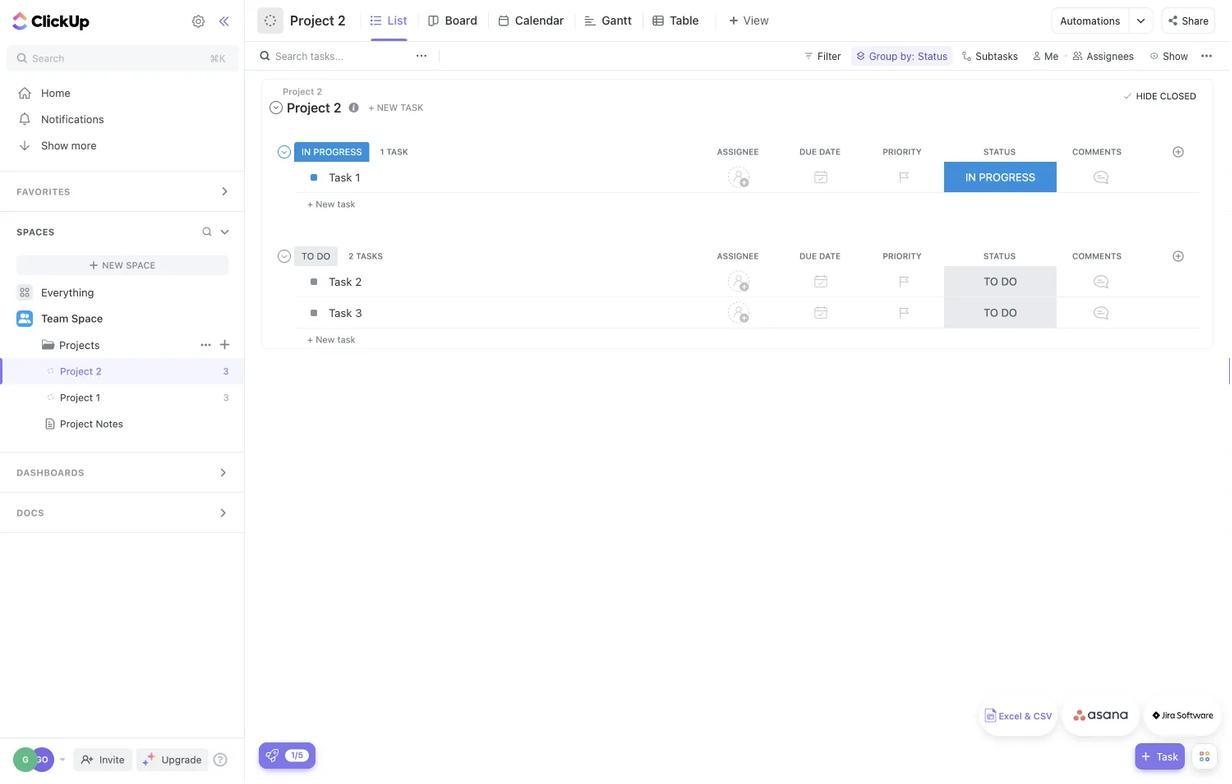 Task type: describe. For each thing, give the bounding box(es) containing it.
spaces
[[16, 227, 55, 237]]

list link
[[388, 0, 414, 41]]

assignee for 1 task
[[717, 147, 759, 156]]

home link
[[0, 80, 245, 106]]

invite
[[99, 754, 125, 766]]

project for project 1 link
[[60, 392, 93, 403]]

in progress button
[[944, 162, 1057, 192]]

2 projects link from the left
[[59, 332, 196, 358]]

status for 2 tasks
[[983, 251, 1016, 261]]

2 inside sidebar navigation
[[96, 366, 102, 377]]

due date for 1 task
[[799, 147, 841, 156]]

excel & csv link
[[980, 695, 1058, 736]]

task 2 link
[[325, 268, 694, 296]]

everything
[[41, 286, 94, 299]]

view button
[[715, 10, 774, 31]]

go
[[36, 755, 48, 765]]

1 vertical spatial + new task
[[307, 199, 355, 209]]

show more
[[41, 139, 97, 152]]

csv
[[1034, 711, 1052, 722]]

2 vertical spatial + new task
[[307, 334, 355, 345]]

project 1 link
[[0, 385, 212, 411]]

upgrade link
[[136, 749, 208, 772]]

in progress
[[965, 171, 1035, 183]]

to do for task 3
[[984, 306, 1017, 319]]

list info image
[[349, 103, 359, 112]]

new down "task 1"
[[316, 199, 335, 209]]

board
[[445, 14, 477, 27]]

home
[[41, 87, 70, 99]]

assignee button for tasks
[[698, 251, 781, 261]]

in
[[965, 171, 976, 183]]

search tasks...
[[275, 50, 344, 62]]

1 task button
[[378, 147, 414, 156]]

to for 2
[[984, 275, 998, 287]]

hide
[[1136, 91, 1158, 101]]

hide closed
[[1136, 91, 1196, 101]]

task for task 1
[[329, 171, 352, 184]]

excel & csv
[[999, 711, 1052, 722]]

list
[[388, 14, 407, 27]]

share
[[1182, 15, 1209, 26]]

project for project 2 dropdown button
[[287, 100, 330, 115]]

1 task
[[380, 147, 408, 156]]

set priority element for task 2
[[891, 269, 915, 294]]

task 2
[[329, 275, 362, 288]]

group by: status
[[869, 50, 948, 62]]

0 vertical spatial 3
[[355, 306, 362, 319]]

comments button for 2 tasks
[[1058, 251, 1140, 261]]

2 vertical spatial +
[[307, 334, 313, 345]]

to do for task 2
[[984, 275, 1017, 287]]

0 vertical spatial +
[[369, 102, 374, 113]]

priority button for 1 task
[[863, 147, 945, 156]]

set priority image
[[891, 301, 915, 325]]

⌘k
[[210, 53, 226, 64]]

1 vertical spatial +
[[307, 199, 313, 209]]

tasks
[[356, 251, 383, 261]]

calendar
[[515, 14, 564, 27]]

new right list info icon at the left
[[377, 102, 398, 113]]

docs
[[16, 508, 44, 519]]

show for show
[[1163, 50, 1188, 62]]

assignee button for task
[[698, 147, 781, 156]]

by:
[[900, 50, 915, 62]]

table link
[[670, 0, 706, 41]]

project 2 down "search tasks..." at left
[[283, 86, 322, 97]]

project 1
[[60, 392, 100, 403]]

project inside button
[[290, 13, 334, 28]]

projects
[[59, 339, 100, 351]]

date for 2 tasks
[[819, 251, 841, 261]]

favorites button
[[0, 172, 245, 211]]

upgrade
[[162, 754, 202, 766]]

due date for 2 tasks
[[799, 251, 841, 261]]

team space
[[41, 312, 103, 325]]

space for team space
[[71, 312, 103, 325]]

0 vertical spatial 1
[[380, 147, 384, 156]]

set priority image for set priority element for task 2
[[891, 269, 915, 294]]

assignees
[[1087, 50, 1134, 62]]

do for task 3
[[1001, 306, 1017, 319]]

sparkle svg 2 image
[[143, 760, 149, 766]]

excel
[[999, 711, 1022, 722]]

me
[[1045, 50, 1059, 62]]

subtasks
[[976, 50, 1018, 62]]

0 vertical spatial + new task
[[369, 102, 423, 113]]

gantt
[[602, 14, 632, 27]]

tasks...
[[310, 50, 344, 62]]

project 2 inside button
[[290, 13, 346, 28]]

Search tasks... text field
[[275, 44, 412, 67]]

calendar link
[[515, 0, 571, 41]]

task for task 3
[[329, 306, 352, 319]]

team space link
[[41, 306, 230, 332]]

due for 2 tasks
[[799, 251, 817, 261]]

2 tasks button
[[346, 251, 389, 261]]

priority button for 2 tasks
[[863, 251, 945, 261]]

2 tasks
[[348, 251, 383, 261]]

more
[[71, 139, 97, 152]]

sidebar settings image
[[191, 14, 206, 29]]

subtasks button
[[956, 46, 1023, 66]]

3 for project 1
[[223, 392, 229, 403]]

&
[[1024, 711, 1031, 722]]

project for project notes link
[[60, 418, 93, 430]]

due date button for 1 task
[[781, 147, 863, 156]]

progress
[[979, 171, 1035, 183]]



Task type: vqa. For each thing, say whether or not it's contained in the screenshot.
4th row from the top
no



Task type: locate. For each thing, give the bounding box(es) containing it.
new inside sidebar navigation
[[102, 260, 123, 271]]

1 vertical spatial assignee button
[[698, 251, 781, 261]]

projects link down everything link
[[59, 332, 196, 358]]

status down in progress
[[983, 251, 1016, 261]]

to do button for task 3
[[944, 297, 1057, 328]]

projects link
[[2, 332, 196, 358], [59, 332, 196, 358]]

priority
[[883, 147, 922, 156], [883, 251, 922, 261]]

board link
[[445, 0, 484, 41]]

date
[[819, 147, 841, 156], [819, 251, 841, 261]]

dashboards
[[16, 468, 84, 478]]

0 vertical spatial to do
[[984, 275, 1017, 287]]

+
[[369, 102, 374, 113], [307, 199, 313, 209], [307, 334, 313, 345]]

2 comments button from the top
[[1058, 251, 1140, 261]]

user group image
[[18, 313, 31, 323]]

set priority element
[[891, 165, 915, 190], [891, 269, 915, 294], [891, 301, 915, 325]]

new
[[377, 102, 398, 113], [316, 199, 335, 209], [102, 260, 123, 271], [316, 334, 335, 345]]

2 due date button from the top
[[781, 251, 863, 261]]

notifications link
[[0, 106, 245, 132]]

project notes
[[60, 418, 123, 430]]

project notes link
[[0, 411, 212, 437]]

group
[[869, 50, 898, 62]]

automations button
[[1052, 8, 1129, 33]]

1 vertical spatial priority
[[883, 251, 922, 261]]

set priority element for task 3
[[891, 301, 915, 325]]

1 priority button from the top
[[863, 147, 945, 156]]

1/5
[[291, 751, 303, 760]]

1 due date from the top
[[799, 147, 841, 156]]

project down projects
[[60, 366, 93, 377]]

show inside sidebar navigation
[[41, 139, 68, 152]]

0 vertical spatial priority
[[883, 147, 922, 156]]

0 vertical spatial to
[[984, 275, 998, 287]]

0 vertical spatial to do button
[[944, 266, 1057, 296]]

0 vertical spatial due date button
[[781, 147, 863, 156]]

due date button for 2 tasks
[[781, 251, 863, 261]]

1 do from the top
[[1001, 275, 1017, 287]]

2 down tasks...
[[317, 86, 322, 97]]

1 set priority element from the top
[[891, 165, 915, 190]]

assignees button
[[1065, 46, 1142, 66]]

3
[[355, 306, 362, 319], [223, 366, 229, 377], [223, 392, 229, 403]]

0 vertical spatial do
[[1001, 275, 1017, 287]]

status button up in progress "dropdown button"
[[945, 147, 1058, 156]]

1 to do button from the top
[[944, 266, 1057, 296]]

onboarding checklist button element
[[265, 749, 279, 763]]

assignee
[[717, 147, 759, 156], [717, 251, 759, 261]]

task 3
[[329, 306, 362, 319]]

1
[[380, 147, 384, 156], [355, 171, 360, 184], [96, 392, 100, 403]]

1 vertical spatial show
[[41, 139, 68, 152]]

0 vertical spatial status
[[918, 50, 948, 62]]

3 set priority element from the top
[[891, 301, 915, 325]]

1 horizontal spatial search
[[275, 50, 308, 62]]

1 horizontal spatial show
[[1163, 50, 1188, 62]]

status
[[918, 50, 948, 62], [983, 147, 1016, 156], [983, 251, 1016, 261]]

1 vertical spatial 1
[[355, 171, 360, 184]]

to do
[[984, 275, 1017, 287], [984, 306, 1017, 319]]

status inside group by: status
[[918, 50, 948, 62]]

search for search
[[32, 53, 64, 64]]

project for project 2 link
[[60, 366, 93, 377]]

2 to from the top
[[984, 306, 998, 319]]

status up in progress
[[983, 147, 1016, 156]]

space up everything link
[[126, 260, 156, 271]]

2 comments from the top
[[1072, 251, 1122, 261]]

comments for tasks
[[1072, 251, 1122, 261]]

2 vertical spatial 1
[[96, 392, 100, 403]]

project up project notes
[[60, 392, 93, 403]]

2 to do button from the top
[[944, 297, 1057, 328]]

show inside show dropdown button
[[1163, 50, 1188, 62]]

2 date from the top
[[819, 251, 841, 261]]

1 vertical spatial assignee
[[717, 251, 759, 261]]

do
[[1001, 275, 1017, 287], [1001, 306, 1017, 319]]

search
[[275, 50, 308, 62], [32, 53, 64, 64]]

1 vertical spatial to
[[984, 306, 998, 319]]

2 priority from the top
[[883, 251, 922, 261]]

search for search tasks...
[[275, 50, 308, 62]]

0 horizontal spatial space
[[71, 312, 103, 325]]

1 vertical spatial priority button
[[863, 251, 945, 261]]

sparkle svg 1 image
[[148, 753, 156, 761]]

1 vertical spatial to do button
[[944, 297, 1057, 328]]

2 set priority image from the top
[[891, 269, 915, 294]]

filter button
[[798, 46, 848, 66]]

project 2 inside sidebar navigation
[[60, 366, 102, 377]]

notes
[[96, 418, 123, 430]]

status button
[[945, 147, 1058, 156], [945, 251, 1058, 261]]

comments
[[1072, 147, 1122, 156], [1072, 251, 1122, 261]]

1 vertical spatial set priority image
[[891, 269, 915, 294]]

project 2 link
[[0, 358, 212, 385]]

project down "search tasks..." at left
[[283, 86, 314, 97]]

0 vertical spatial set priority element
[[891, 165, 915, 190]]

1 for project 1
[[96, 392, 100, 403]]

0 vertical spatial status button
[[945, 147, 1058, 156]]

1 horizontal spatial 1
[[355, 171, 360, 184]]

to
[[984, 275, 998, 287], [984, 306, 998, 319]]

2 vertical spatial set priority element
[[891, 301, 915, 325]]

project inside dropdown button
[[287, 100, 330, 115]]

2 to do from the top
[[984, 306, 1017, 319]]

due
[[799, 147, 817, 156], [799, 251, 817, 261]]

set priority image up set priority icon
[[891, 269, 915, 294]]

task for task 2
[[329, 275, 352, 288]]

2 left list info icon at the left
[[334, 100, 341, 115]]

project 2 button
[[284, 2, 346, 39]]

priority button
[[863, 147, 945, 156], [863, 251, 945, 261]]

do for task 2
[[1001, 275, 1017, 287]]

new up everything link
[[102, 260, 123, 271]]

task 1 link
[[325, 163, 694, 191]]

gantt link
[[602, 0, 639, 41]]

search left tasks...
[[275, 50, 308, 62]]

1 assignee from the top
[[717, 147, 759, 156]]

show left more
[[41, 139, 68, 152]]

+ new task down task 3
[[307, 334, 355, 345]]

0 vertical spatial set priority image
[[891, 165, 915, 190]]

dropdown menu image
[[220, 340, 230, 350]]

project 2 button
[[268, 96, 346, 119]]

2 vertical spatial 3
[[223, 392, 229, 403]]

project 2 inside dropdown button
[[287, 100, 341, 115]]

status right by:
[[918, 50, 948, 62]]

0 vertical spatial due
[[799, 147, 817, 156]]

1 vertical spatial due
[[799, 251, 817, 261]]

team
[[41, 312, 68, 325]]

0 vertical spatial comments
[[1072, 147, 1122, 156]]

0 vertical spatial due date
[[799, 147, 841, 156]]

1 for task 1
[[355, 171, 360, 184]]

search up 'home'
[[32, 53, 64, 64]]

1 vertical spatial do
[[1001, 306, 1017, 319]]

1 set priority image from the top
[[891, 165, 915, 190]]

1 assignee button from the top
[[698, 147, 781, 156]]

notifications
[[41, 113, 104, 125]]

projects link down team space
[[2, 332, 196, 358]]

2 vertical spatial status
[[983, 251, 1016, 261]]

sidebar navigation
[[0, 0, 248, 781]]

1 status button from the top
[[945, 147, 1058, 156]]

2 up search tasks... text box
[[338, 13, 346, 28]]

view
[[743, 14, 769, 27]]

project 2 up project 1
[[60, 366, 102, 377]]

priority for tasks
[[883, 251, 922, 261]]

2 left 'tasks'
[[348, 251, 354, 261]]

1 vertical spatial date
[[819, 251, 841, 261]]

set priority image for 1st set priority element
[[891, 165, 915, 190]]

project down project 1
[[60, 418, 93, 430]]

0 vertical spatial comments button
[[1058, 147, 1140, 156]]

0 horizontal spatial 1
[[96, 392, 100, 403]]

2 assignee from the top
[[717, 251, 759, 261]]

0 vertical spatial priority button
[[863, 147, 945, 156]]

table
[[670, 14, 699, 27]]

status for 1 task
[[983, 147, 1016, 156]]

1 projects link from the left
[[2, 332, 196, 358]]

1 inside sidebar navigation
[[96, 392, 100, 403]]

task 3 link
[[325, 299, 694, 327]]

1 to do from the top
[[984, 275, 1017, 287]]

1 vertical spatial 3
[[223, 366, 229, 377]]

automations
[[1060, 15, 1120, 26]]

favorites
[[16, 187, 70, 197]]

2 due date from the top
[[799, 251, 841, 261]]

filter
[[818, 50, 841, 62]]

show
[[1163, 50, 1188, 62], [41, 139, 68, 152]]

comments button
[[1058, 147, 1140, 156], [1058, 251, 1140, 261]]

1 vertical spatial to do
[[984, 306, 1017, 319]]

1 vertical spatial due date
[[799, 251, 841, 261]]

status button for 1 task
[[945, 147, 1058, 156]]

assignee for 2 tasks
[[717, 251, 759, 261]]

me button
[[1026, 46, 1065, 66]]

2 status button from the top
[[945, 251, 1058, 261]]

due date button
[[781, 147, 863, 156], [781, 251, 863, 261]]

1 due from the top
[[799, 147, 817, 156]]

1 comments from the top
[[1072, 147, 1122, 156]]

project left list info icon at the left
[[287, 100, 330, 115]]

show down share button
[[1163, 50, 1188, 62]]

1 vertical spatial status button
[[945, 251, 1058, 261]]

hide closed button
[[1120, 88, 1201, 104]]

0 horizontal spatial search
[[32, 53, 64, 64]]

0 vertical spatial assignee button
[[698, 147, 781, 156]]

comments for task
[[1072, 147, 1122, 156]]

2 up project 1 link
[[96, 366, 102, 377]]

1 due date button from the top
[[781, 147, 863, 156]]

space up projects
[[71, 312, 103, 325]]

project up "search tasks..." at left
[[290, 13, 334, 28]]

due for 1 task
[[799, 147, 817, 156]]

status button down in progress "dropdown button"
[[945, 251, 1058, 261]]

everything link
[[0, 279, 245, 306]]

priority for task
[[883, 147, 922, 156]]

2 inside button
[[338, 13, 346, 28]]

1 vertical spatial status
[[983, 147, 1016, 156]]

to do button for task 2
[[944, 266, 1057, 296]]

1 vertical spatial due date button
[[781, 251, 863, 261]]

new space
[[102, 260, 156, 271]]

1 vertical spatial set priority element
[[891, 269, 915, 294]]

closed
[[1160, 91, 1196, 101]]

+ new task
[[369, 102, 423, 113], [307, 199, 355, 209], [307, 334, 355, 345]]

2 set priority element from the top
[[891, 269, 915, 294]]

comments button for 1 task
[[1058, 147, 1140, 156]]

2 assignee button from the top
[[698, 251, 781, 261]]

+ new task down "task 1"
[[307, 199, 355, 209]]

status button for 2 tasks
[[945, 251, 1058, 261]]

project 2 up "search tasks..." at left
[[290, 13, 346, 28]]

1 to from the top
[[984, 275, 998, 287]]

space for new space
[[126, 260, 156, 271]]

g
[[22, 755, 29, 765]]

2 horizontal spatial 1
[[380, 147, 384, 156]]

2 inside dropdown button
[[334, 100, 341, 115]]

0 vertical spatial date
[[819, 147, 841, 156]]

share button
[[1161, 7, 1215, 34]]

search inside sidebar navigation
[[32, 53, 64, 64]]

due date
[[799, 147, 841, 156], [799, 251, 841, 261]]

0 vertical spatial space
[[126, 260, 156, 271]]

set priority image left in on the right top
[[891, 165, 915, 190]]

set priority image
[[891, 165, 915, 190], [891, 269, 915, 294]]

g go
[[22, 755, 48, 765]]

2 priority button from the top
[[863, 251, 945, 261]]

2 due from the top
[[799, 251, 817, 261]]

onboarding checklist button image
[[265, 749, 279, 763]]

1 comments button from the top
[[1058, 147, 1140, 156]]

1 horizontal spatial space
[[126, 260, 156, 271]]

1 vertical spatial comments button
[[1058, 251, 1140, 261]]

0 vertical spatial assignee
[[717, 147, 759, 156]]

2 down 2 tasks
[[355, 275, 362, 288]]

0 horizontal spatial show
[[41, 139, 68, 152]]

task
[[329, 171, 352, 184], [329, 275, 352, 288], [329, 306, 352, 319], [1157, 751, 1178, 763]]

project 2
[[290, 13, 346, 28], [283, 86, 322, 97], [287, 100, 341, 115], [60, 366, 102, 377]]

show button
[[1145, 46, 1193, 66]]

3 for project 2
[[223, 366, 229, 377]]

0 vertical spatial show
[[1163, 50, 1188, 62]]

1 vertical spatial space
[[71, 312, 103, 325]]

project 2 left list info icon at the left
[[287, 100, 341, 115]]

2
[[338, 13, 346, 28], [317, 86, 322, 97], [334, 100, 341, 115], [348, 251, 354, 261], [355, 275, 362, 288], [96, 366, 102, 377]]

to for 3
[[984, 306, 998, 319]]

2 do from the top
[[1001, 306, 1017, 319]]

date for 1 task
[[819, 147, 841, 156]]

1 vertical spatial comments
[[1072, 251, 1122, 261]]

show for show more
[[41, 139, 68, 152]]

new down task 3
[[316, 334, 335, 345]]

+ new task right list info icon at the left
[[369, 102, 423, 113]]

task 1
[[329, 171, 360, 184]]

1 date from the top
[[819, 147, 841, 156]]

1 priority from the top
[[883, 147, 922, 156]]



